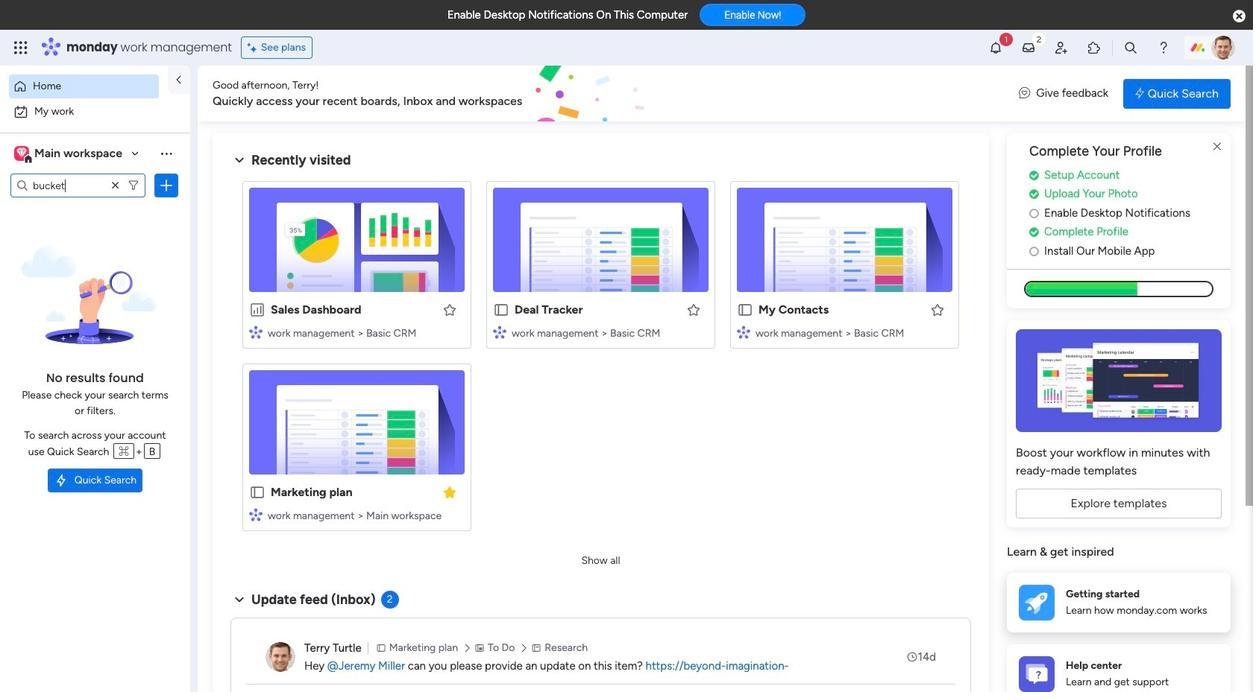 Task type: vqa. For each thing, say whether or not it's contained in the screenshot.
component image
no



Task type: locate. For each thing, give the bounding box(es) containing it.
remove from favorites image
[[442, 485, 457, 500]]

0 vertical spatial circle o image
[[1029, 208, 1039, 219]]

1 vertical spatial terry turtle image
[[266, 643, 295, 673]]

1 vertical spatial circle o image
[[1029, 246, 1039, 257]]

0 vertical spatial terry turtle image
[[1211, 36, 1235, 60]]

close update feed (inbox) image
[[230, 592, 248, 609]]

terry turtle image
[[1211, 36, 1235, 60], [266, 643, 295, 673]]

2 circle o image from the top
[[1029, 246, 1039, 257]]

0 horizontal spatial add to favorites image
[[442, 302, 457, 317]]

public dashboard image
[[249, 302, 266, 319]]

Search in workspace field
[[31, 177, 107, 194]]

templates image image
[[1020, 330, 1217, 433]]

option
[[9, 75, 159, 98], [9, 100, 181, 124]]

add to favorites image
[[442, 302, 457, 317], [930, 302, 945, 317]]

invite members image
[[1054, 40, 1069, 55]]

search everything image
[[1123, 40, 1138, 55]]

0 horizontal spatial public board image
[[249, 485, 266, 501]]

v2 user feedback image
[[1019, 85, 1030, 102]]

public board image
[[493, 302, 509, 319], [737, 302, 753, 319], [249, 485, 266, 501]]

circle o image
[[1029, 208, 1039, 219], [1029, 246, 1039, 257]]

options image
[[159, 178, 174, 193]]

1 vertical spatial option
[[9, 100, 181, 124]]

v2 bolt switch image
[[1135, 85, 1144, 102]]

1 horizontal spatial add to favorites image
[[930, 302, 945, 317]]

2 option from the top
[[9, 100, 181, 124]]

see plans image
[[247, 40, 261, 56]]

1 add to favorites image from the left
[[442, 302, 457, 317]]

public board image for add to favorites image
[[493, 302, 509, 319]]

notifications image
[[988, 40, 1003, 55]]

0 vertical spatial option
[[9, 75, 159, 98]]

2 horizontal spatial public board image
[[737, 302, 753, 319]]

1 circle o image from the top
[[1029, 208, 1039, 219]]

help center element
[[1007, 645, 1231, 693]]

quick search results list box
[[230, 169, 971, 550]]

add to favorites image
[[686, 302, 701, 317]]

1 horizontal spatial public board image
[[493, 302, 509, 319]]

check circle image
[[1029, 189, 1039, 200], [1029, 227, 1039, 238]]

2 image
[[1032, 31, 1046, 47]]

select product image
[[13, 40, 28, 55]]

0 vertical spatial check circle image
[[1029, 189, 1039, 200]]

1 vertical spatial check circle image
[[1029, 227, 1039, 238]]



Task type: describe. For each thing, give the bounding box(es) containing it.
close recently visited image
[[230, 151, 248, 169]]

update feed image
[[1021, 40, 1036, 55]]

clear search image
[[108, 178, 123, 193]]

workspace image
[[17, 145, 27, 162]]

1 check circle image from the top
[[1029, 189, 1039, 200]]

public board image for the remove from favorites icon
[[249, 485, 266, 501]]

0 horizontal spatial terry turtle image
[[266, 643, 295, 673]]

help image
[[1156, 40, 1171, 55]]

check circle image
[[1029, 170, 1039, 181]]

filters image
[[128, 180, 139, 192]]

dapulse x slim image
[[1208, 138, 1226, 156]]

2 check circle image from the top
[[1029, 227, 1039, 238]]

2 element
[[381, 592, 399, 609]]

monday marketplace image
[[1087, 40, 1102, 55]]

workspace image
[[14, 145, 29, 162]]

public board image for 1st add to favorites icon from the right
[[737, 302, 753, 319]]

1 horizontal spatial terry turtle image
[[1211, 36, 1235, 60]]

1 image
[[1000, 31, 1013, 47]]

dapulse close image
[[1233, 9, 1246, 24]]

workspace selection element
[[14, 145, 125, 164]]

1 option from the top
[[9, 75, 159, 98]]

getting started element
[[1007, 573, 1231, 633]]

workspace options image
[[159, 146, 174, 161]]

2 add to favorites image from the left
[[930, 302, 945, 317]]



